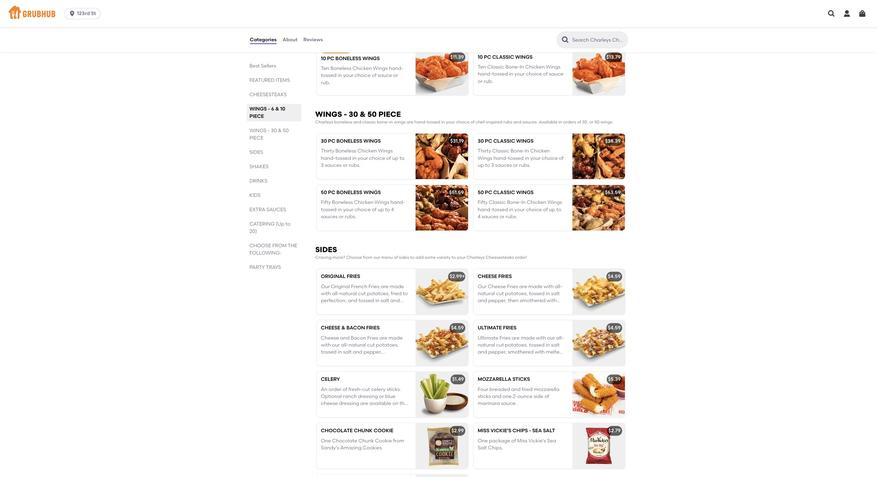 Task type: describe. For each thing, give the bounding box(es) containing it.
rub. inside ten boneless chicken wings hand- tossed in your choice of sauce or rub.
[[321, 80, 330, 86]]

10 for 10 pc boneless wings
[[321, 56, 326, 62]]

classic for six
[[486, 13, 503, 19]]

or inside an order of fresh-cut celery sticks. optional ranch dressing or blue cheese dressing are available on the side for an additional cost.
[[379, 394, 384, 400]]

$1.49
[[452, 377, 464, 383]]

with inside our original french fries are made with all-natural cut potatoes, fried to perfection, and tossed in salt and pepper.
[[321, 291, 331, 297]]

$4.59 for $2.99
[[608, 274, 621, 280]]

svg image inside 123rd st button
[[69, 10, 76, 17]]

from
[[272, 243, 287, 249]]

sides for sides
[[250, 150, 263, 155]]

fifty for fifty classic bone-in chicken wings hand-tossed in your choice of up to 4 sauces or rubs.
[[478, 200, 488, 206]]

wings
[[394, 120, 406, 125]]

classic for thirty
[[493, 138, 515, 144]]

rub. inside ten classic bone-in chicken wings hand-tossed in your choice of sauce or rub.
[[484, 78, 493, 84]]

hand- inside wings - 30 & 50 piece charleys boneless and classic bone-in wings are hand-tossed in your choice of chef-inspired rubs and sauces. available in orders of 30, or 50 wings.
[[415, 120, 427, 125]]

fried inside our original french fries are made with all-natural cut potatoes, fried to perfection, and tossed in salt and pepper.
[[391, 291, 402, 297]]

wings inside the 'six classic bone-in chicken wings hand-tossed in your choice of sauce or rub.'
[[544, 13, 559, 19]]

chunk
[[358, 438, 374, 444]]

an order of fresh-cut celery sticks. optional ranch dressing or blue cheese dressing are available on the side for an additional cost.
[[321, 387, 407, 414]]

your inside thirty boneless chicken wings hand-tossed in your choice of up to 3 sauces or rubs.
[[358, 155, 368, 161]]

$2.99 for $2.99 +
[[450, 274, 462, 280]]

ten for ten boneless chicken wings hand- tossed in your choice of sauce or rub.
[[321, 65, 329, 71]]

classic for ten
[[487, 64, 504, 70]]

of inside thirty boneless chicken wings hand-tossed in your choice of up to 3 sauces or rubs.
[[386, 155, 391, 161]]

in inside thirty boneless chicken wings hand-tossed in your choice of up to 3 sauces or rubs.
[[352, 155, 356, 161]]

potatoes, inside our cheese fries are made with all- natural cut potatoes, tossed in salt and pepper, then smothered with our signature melted cheddar cheese sauce.
[[505, 291, 528, 297]]

choice inside the 'six classic bone-in chicken wings hand-tossed in your choice of sauce or rub.'
[[526, 20, 542, 26]]

of inside six boneless chicken wings hand- tossed in your choice of sauce or rub.
[[372, 21, 377, 27]]

sea
[[532, 428, 542, 434]]

to inside catering (up to 20)
[[286, 221, 291, 227]]

pc for 30 pc boneless wings
[[328, 138, 335, 144]]

six for six boneless chicken wings hand- tossed in your choice of sauce or rub.
[[321, 14, 328, 20]]

boneless for fifty
[[332, 200, 353, 206]]

cheesesteaks
[[486, 255, 514, 260]]

are inside our original french fries are made with all-natural cut potatoes, fried to perfection, and tossed in salt and pepper.
[[381, 284, 389, 290]]

rubs. inside thirty classic bone-in chicken wings hand-tossed in your choice of up to 3 sauces or rubs.
[[519, 162, 531, 168]]

rubs. inside thirty boneless chicken wings hand-tossed in your choice of up to 3 sauces or rubs.
[[349, 162, 360, 168]]

in for fifty
[[521, 200, 526, 206]]

in for thirty
[[525, 148, 529, 154]]

perfection,
[[321, 298, 347, 304]]

$31.19
[[450, 138, 464, 144]]

your inside sides craving more? choose from our menu of sides to add some variety to your charleys cheesesteaks order!
[[457, 255, 466, 260]]

sauce inside ten boneless chicken wings hand- tossed in your choice of sauce or rub.
[[378, 73, 392, 79]]

- for wings - 6 & 10 piece
[[268, 106, 270, 112]]

or inside fifty classic bone-in chicken wings hand-tossed in your choice of up to 4 sauces or rubs.
[[500, 214, 505, 220]]

craving
[[315, 255, 332, 260]]

in for ten
[[520, 64, 524, 70]]

up inside thirty boneless chicken wings hand-tossed in your choice of up to 3 sauces or rubs.
[[392, 155, 398, 161]]

bone- for six
[[504, 13, 518, 19]]

our for our original french fries are made with all-natural cut potatoes, fried to perfection, and tossed in salt and pepper.
[[321, 284, 330, 290]]

four breaded and fried mozzarella sticks and one 2-ounce side of marinara sauce.
[[478, 387, 560, 407]]

to inside fifty boneless chicken wings hand- tossed in your choice of up to 4 sauces or rubs.
[[385, 207, 390, 213]]

choose
[[250, 243, 271, 249]]

- for wings - 30 & 50 piece charleys boneless and classic bone-in wings are hand-tossed in your choice of chef-inspired rubs and sauces. available in orders of 30, or 50 wings.
[[344, 110, 347, 119]]

sauce. inside our cheese fries are made with all- natural cut potatoes, tossed in salt and pepper, then smothered with our signature melted cheddar cheese sauce.
[[496, 312, 512, 318]]

in inside thirty classic bone-in chicken wings hand-tossed in your choice of up to 3 sauces or rubs.
[[525, 155, 529, 161]]

10 pc classic wings
[[478, 54, 533, 60]]

six boneless chicken wings hand- tossed in your choice of sauce or rub. button
[[317, 0, 468, 44]]

$11.39
[[450, 54, 464, 60]]

wings inside wings - 6 & 10 piece
[[250, 106, 267, 112]]

made inside our original french fries are made with all-natural cut potatoes, fried to perfection, and tossed in salt and pepper.
[[390, 284, 404, 290]]

featured items
[[250, 77, 290, 83]]

our cheese fries are made with all- natural cut potatoes, tossed in salt and pepper, then smothered with our signature melted cheddar cheese sauce.
[[478, 284, 562, 318]]

fresh-
[[349, 387, 362, 393]]

& for wings - 30 & 50 piece
[[278, 128, 282, 134]]

$4.59 for $4.59
[[608, 326, 621, 331]]

wings - 30 & 50 piece charleys boneless and classic bone-in wings are hand-tossed in your choice of chef-inspired rubs and sauces. available in orders of 30, or 50 wings.
[[315, 110, 613, 125]]

123rd st button
[[64, 8, 103, 19]]

thirty boneless chicken wings hand-tossed in your choice of up to 3 sauces or rubs.
[[321, 148, 405, 168]]

chocolate
[[332, 438, 357, 444]]

123rd st
[[77, 11, 96, 16]]

sticks.
[[387, 387, 401, 393]]

best for best sellers
[[250, 63, 260, 69]]

are inside our cheese fries are made with all- natural cut potatoes, tossed in salt and pepper, then smothered with our signature melted cheddar cheese sauce.
[[519, 284, 527, 290]]

classic for ten
[[492, 54, 514, 60]]

6 pc classic wings image
[[572, 0, 625, 44]]

chicken inside ten boneless chicken wings hand- tossed in your choice of sauce or rub.
[[353, 65, 372, 71]]

fries inside our cheese fries are made with all- natural cut potatoes, tossed in salt and pepper, then smothered with our signature melted cheddar cheese sauce.
[[507, 284, 518, 290]]

ten classic bone-in chicken wings hand-tossed in your choice of sauce or rub.
[[478, 64, 564, 84]]

wings inside thirty classic bone-in chicken wings hand-tossed in your choice of up to 3 sauces or rubs.
[[478, 155, 492, 161]]

salt inside our original french fries are made with all-natural cut potatoes, fried to perfection, and tossed in salt and pepper.
[[381, 298, 389, 304]]

fries inside our original french fries are made with all-natural cut potatoes, fried to perfection, and tossed in salt and pepper.
[[369, 284, 380, 290]]

choice inside ten classic bone-in chicken wings hand-tossed in your choice of sauce or rub.
[[526, 71, 542, 77]]

choice inside ten boneless chicken wings hand- tossed in your choice of sauce or rub.
[[355, 73, 371, 79]]

30,
[[582, 120, 588, 125]]

in inside our original french fries are made with all-natural cut potatoes, fried to perfection, and tossed in salt and pepper.
[[375, 298, 380, 304]]

or inside six boneless chicken wings hand- tossed in your choice of sauce or rub.
[[393, 21, 398, 27]]

inspired
[[486, 120, 503, 125]]

kids
[[250, 193, 261, 199]]

30 pc classic wings
[[478, 138, 534, 144]]

classic for fifty
[[493, 190, 515, 196]]

add
[[415, 255, 424, 260]]

10 inside wings - 6 & 10 piece
[[280, 106, 285, 112]]

your inside six boneless chicken wings hand- tossed in your choice of sauce or rub.
[[343, 21, 354, 27]]

4 inside fifty classic bone-in chicken wings hand-tossed in your choice of up to 4 sauces or rubs.
[[478, 214, 481, 220]]

or inside wings - 30 & 50 piece charleys boneless and classic bone-in wings are hand-tossed in your choice of chef-inspired rubs and sauces. available in orders of 30, or 50 wings.
[[589, 120, 594, 125]]

of inside thirty classic bone-in chicken wings hand-tossed in your choice of up to 3 sauces or rubs.
[[559, 155, 564, 161]]

chocolate chunk cookie
[[321, 428, 394, 434]]

cheese
[[488, 284, 506, 290]]

bacon
[[346, 326, 365, 331]]

order
[[329, 387, 341, 393]]

wings - 30 & 50 piece
[[250, 128, 289, 141]]

melted
[[510, 305, 527, 311]]

boneless for thirty
[[337, 138, 362, 144]]

to inside our original french fries are made with all-natural cut potatoes, fried to perfection, and tossed in salt and pepper.
[[403, 291, 408, 297]]

shakes
[[250, 164, 269, 170]]

4 inside fifty boneless chicken wings hand- tossed in your choice of up to 4 sauces or rubs.
[[391, 207, 394, 213]]

wings inside ten boneless chicken wings hand- tossed in your choice of sauce or rub.
[[373, 65, 388, 71]]

wings for 10 pc classic wings
[[515, 54, 533, 60]]

one for one chocolate chunk cookie from sandy's amazing cookies.
[[321, 438, 331, 444]]

6
[[271, 106, 274, 112]]

fries for cheese fries
[[498, 274, 512, 280]]

fifty boneless chicken wings hand- tossed in your choice of up to 4 sauces or rubs.
[[321, 200, 405, 220]]

to inside thirty classic bone-in chicken wings hand-tossed in your choice of up to 3 sauces or rubs.
[[485, 162, 490, 168]]

original
[[331, 284, 350, 290]]

30 inside wings - 30 & 50 piece
[[271, 128, 277, 134]]

tossed inside our original french fries are made with all-natural cut potatoes, fried to perfection, and tossed in salt and pepper.
[[359, 298, 374, 304]]

sauce inside ten classic bone-in chicken wings hand-tossed in your choice of sauce or rub.
[[549, 71, 564, 77]]

tossed inside fifty classic bone-in chicken wings hand-tossed in your choice of up to 4 sauces or rubs.
[[492, 207, 508, 213]]

fries for original fries
[[347, 274, 360, 280]]

sides craving more? choose from our menu of sides to add some variety to your charleys cheesesteaks order!
[[315, 246, 527, 260]]

cost.
[[372, 408, 384, 414]]

available
[[369, 401, 391, 407]]

your inside ten boneless chicken wings hand- tossed in your choice of sauce or rub.
[[343, 73, 354, 79]]

fifty for fifty boneless chicken wings hand- tossed in your choice of up to 4 sauces or rubs.
[[321, 200, 331, 206]]

classic for thirty
[[492, 148, 509, 154]]

up inside thirty classic bone-in chicken wings hand-tossed in your choice of up to 3 sauces or rubs.
[[478, 162, 484, 168]]

piece for wings - 30 & 50 piece charleys boneless and classic bone-in wings are hand-tossed in your choice of chef-inspired rubs and sauces. available in orders of 30, or 50 wings.
[[379, 110, 401, 119]]

50 pc boneless wings
[[321, 190, 381, 196]]

hand- inside ten classic bone-in chicken wings hand-tossed in your choice of sauce or rub.
[[478, 71, 492, 77]]

sea
[[547, 438, 556, 444]]

chicken inside fifty classic bone-in chicken wings hand-tossed in your choice of up to 4 sauces or rubs.
[[527, 200, 546, 206]]

breaded
[[490, 387, 510, 393]]

sticks
[[513, 377, 530, 383]]

six boneless chicken wings hand- tossed in your choice of sauce or rub.
[[321, 14, 402, 34]]

vickie's
[[529, 438, 546, 444]]

one package of miss vickie's sea salt chips.
[[478, 438, 556, 451]]

wings for 10 pc boneless wings
[[363, 56, 380, 62]]

drinks
[[250, 178, 268, 184]]

choice inside thirty boneless chicken wings hand-tossed in your choice of up to 3 sauces or rubs.
[[369, 155, 385, 161]]

sellers
[[261, 63, 276, 69]]

tossed inside the 'six classic bone-in chicken wings hand-tossed in your choice of sauce or rub.'
[[492, 20, 508, 26]]

the
[[400, 401, 407, 407]]

$2.99 +
[[450, 274, 465, 280]]

your inside fifty boneless chicken wings hand- tossed in your choice of up to 4 sauces or rubs.
[[343, 207, 354, 213]]

catering (up to 20)
[[250, 221, 291, 235]]

in for six
[[518, 13, 522, 19]]

tossed inside fifty boneless chicken wings hand- tossed in your choice of up to 4 sauces or rubs.
[[321, 207, 337, 213]]

mozzarella
[[478, 377, 511, 383]]

available
[[539, 120, 558, 125]]

tossed inside our cheese fries are made with all- natural cut potatoes, tossed in salt and pepper, then smothered with our signature melted cheddar cheese sauce.
[[529, 291, 545, 297]]

rubs
[[504, 120, 512, 125]]

wings inside ten classic bone-in chicken wings hand-tossed in your choice of sauce or rub.
[[546, 64, 561, 70]]

cheese for cheese fries
[[478, 274, 497, 280]]

chocolate
[[321, 428, 353, 434]]

30 pc classic wings image
[[572, 134, 625, 179]]

amazing
[[340, 445, 362, 451]]

10 pc boneless wings
[[321, 56, 380, 62]]

miss vickie's chips - sea salt image
[[572, 424, 625, 469]]

choice inside six boneless chicken wings hand- tossed in your choice of sauce or rub.
[[355, 21, 371, 27]]

salt inside our cheese fries are made with all- natural cut potatoes, tossed in salt and pepper, then smothered with our signature melted cheddar cheese sauce.
[[551, 291, 560, 297]]

& left bacon
[[342, 326, 345, 331]]

natural inside our original french fries are made with all-natural cut potatoes, fried to perfection, and tossed in salt and pepper.
[[340, 291, 357, 297]]

in inside ten classic bone-in chicken wings hand-tossed in your choice of sauce or rub.
[[509, 71, 513, 77]]

catering
[[250, 221, 275, 227]]

sauces inside fifty classic bone-in chicken wings hand-tossed in your choice of up to 4 sauces or rubs.
[[482, 214, 499, 220]]

cookies.
[[363, 445, 383, 451]]

orders
[[563, 120, 576, 125]]

or inside ten classic bone-in chicken wings hand-tossed in your choice of sauce or rub.
[[478, 78, 483, 84]]

hand- inside fifty classic bone-in chicken wings hand-tossed in your choice of up to 4 sauces or rubs.
[[478, 207, 492, 213]]

best seller
[[325, 47, 347, 52]]

chips
[[513, 428, 528, 434]]

hand- inside six boneless chicken wings hand- tossed in your choice of sauce or rub.
[[387, 14, 402, 20]]

pc for 50 pc classic wings
[[485, 190, 492, 196]]

to inside thirty boneless chicken wings hand-tossed in your choice of up to 3 sauces or rubs.
[[400, 155, 405, 161]]

potatoes, inside our original french fries are made with all-natural cut potatoes, fried to perfection, and tossed in salt and pepper.
[[367, 291, 390, 297]]

side inside four breaded and fried mozzarella sticks and one 2-ounce side of marinara sauce.
[[534, 394, 543, 400]]

50 pc boneless wings image
[[416, 185, 468, 231]]

celery image
[[416, 372, 468, 418]]

$63.59
[[605, 190, 621, 196]]

sauces.
[[522, 120, 538, 125]]

ultimate fries image
[[572, 321, 625, 366]]

party
[[250, 265, 265, 271]]

choice inside fifty boneless chicken wings hand- tossed in your choice of up to 4 sauces or rubs.
[[355, 207, 371, 213]]

piece for wings - 6 & 10 piece
[[250, 113, 264, 119]]

cheese & bacon fries
[[321, 326, 380, 331]]

rub. inside six boneless chicken wings hand- tossed in your choice of sauce or rub.
[[321, 28, 330, 34]]

& for wings - 30 & 50 piece charleys boneless and classic bone-in wings are hand-tossed in your choice of chef-inspired rubs and sauces. available in orders of 30, or 50 wings.
[[360, 110, 366, 119]]

miss vickie's chips - sea salt
[[478, 428, 555, 434]]

tossed inside ten boneless chicken wings hand- tossed in your choice of sauce or rub.
[[321, 73, 337, 79]]

boneless for ten
[[330, 65, 351, 71]]

30 inside wings - 30 & 50 piece charleys boneless and classic bone-in wings are hand-tossed in your choice of chef-inspired rubs and sauces. available in orders of 30, or 50 wings.
[[349, 110, 358, 119]]

cheesesteaks
[[250, 92, 287, 98]]

extra
[[250, 207, 265, 213]]

celery
[[371, 387, 386, 393]]

six classic bone-in chicken wings hand-tossed in your choice of sauce or rub.
[[478, 13, 564, 33]]

$38.39
[[605, 138, 621, 144]]

hand- inside fifty boneless chicken wings hand- tossed in your choice of up to 4 sauces or rubs.
[[391, 200, 405, 206]]



Task type: locate. For each thing, give the bounding box(es) containing it.
1 natural from the left
[[340, 291, 357, 297]]

dressing down ranch
[[339, 401, 359, 407]]

in inside fifty boneless chicken wings hand- tossed in your choice of up to 4 sauces or rubs.
[[338, 207, 342, 213]]

0 vertical spatial side
[[534, 394, 543, 400]]

sauce. down signature
[[496, 312, 512, 318]]

$2.99 for $2.99
[[452, 428, 464, 434]]

sauces down 50 pc boneless wings
[[321, 214, 338, 220]]

natural down cheese
[[478, 291, 495, 297]]

cheese inside an order of fresh-cut celery sticks. optional ranch dressing or blue cheese dressing are available on the side for an additional cost.
[[321, 401, 338, 407]]

search icon image
[[561, 36, 570, 44]]

1 vertical spatial best
[[250, 63, 260, 69]]

hand- inside thirty boneless chicken wings hand-tossed in your choice of up to 3 sauces or rubs.
[[321, 155, 335, 161]]

choose from the following:
[[250, 243, 297, 256]]

made
[[390, 284, 404, 290], [528, 284, 543, 290]]

with up cheddar
[[547, 298, 557, 304]]

chips.
[[488, 445, 503, 451]]

piece up bone-
[[379, 110, 401, 119]]

3
[[321, 162, 324, 168], [491, 162, 494, 168]]

1 horizontal spatial best
[[325, 47, 334, 52]]

tossed down 50 pc classic wings
[[492, 207, 508, 213]]

tossed inside ten classic bone-in chicken wings hand-tossed in your choice of sauce or rub.
[[492, 71, 508, 77]]

4
[[391, 207, 394, 213], [478, 214, 481, 220]]

1 horizontal spatial cheese
[[478, 274, 497, 280]]

of inside sides craving more? choose from our menu of sides to add some variety to your charleys cheesesteaks order!
[[394, 255, 398, 260]]

bone- inside ten classic bone-in chicken wings hand-tossed in your choice of sauce or rub.
[[506, 64, 520, 70]]

1 vertical spatial charleys
[[467, 255, 485, 260]]

party trays
[[250, 265, 281, 271]]

wings inside six boneless chicken wings hand- tossed in your choice of sauce or rub.
[[371, 14, 386, 20]]

sauce. inside four breaded and fried mozzarella sticks and one 2-ounce side of marinara sauce.
[[501, 401, 517, 407]]

0 horizontal spatial thirty
[[321, 148, 334, 154]]

or inside thirty classic bone-in chicken wings hand-tossed in your choice of up to 3 sauces or rubs.
[[513, 162, 518, 168]]

1 vertical spatial with
[[321, 291, 331, 297]]

&
[[275, 106, 279, 112], [360, 110, 366, 119], [278, 128, 282, 134], [342, 326, 345, 331]]

fries for ultimate fries
[[503, 326, 517, 331]]

0 horizontal spatial best
[[250, 63, 260, 69]]

thirty for thirty classic bone-in chicken wings hand-tossed in your choice of up to 3 sauces or rubs.
[[478, 148, 491, 154]]

0 horizontal spatial one
[[321, 438, 331, 444]]

1 horizontal spatial natural
[[478, 291, 495, 297]]

10 for 10 pc classic wings
[[478, 54, 483, 60]]

1 vertical spatial from
[[393, 438, 404, 444]]

from inside one chocolate chunk cookie from sandy's amazing cookies.
[[393, 438, 404, 444]]

boneless up seller at the top of the page
[[329, 14, 350, 20]]

wings inside wings - 30 & 50 piece charleys boneless and classic bone-in wings are hand-tossed in your choice of chef-inspired rubs and sauces. available in orders of 30, or 50 wings.
[[315, 110, 342, 119]]

classic inside thirty classic bone-in chicken wings hand-tossed in your choice of up to 3 sauces or rubs.
[[492, 148, 509, 154]]

charleys inside sides craving more? choose from our menu of sides to add some variety to your charleys cheesesteaks order!
[[467, 255, 485, 260]]

boneless for fifty
[[337, 190, 362, 196]]

1 horizontal spatial fried
[[522, 387, 533, 393]]

wings - 6 & 10 piece
[[250, 106, 285, 119]]

six
[[478, 13, 484, 19], [321, 14, 328, 20]]

- left 6
[[268, 106, 270, 112]]

thirty down 30 pc classic wings
[[478, 148, 491, 154]]

ten down the 10 pc classic wings
[[478, 64, 486, 70]]

0 horizontal spatial six
[[321, 14, 328, 20]]

celery
[[321, 377, 340, 383]]

rubs. down 30 pc classic wings
[[519, 162, 531, 168]]

0 vertical spatial classic
[[492, 54, 514, 60]]

1 vertical spatial sauce.
[[501, 401, 517, 407]]

our inside sides craving more? choose from our menu of sides to add some variety to your charleys cheesesteaks order!
[[374, 255, 380, 260]]

sides inside sides craving more? choose from our menu of sides to add some variety to your charleys cheesesteaks order!
[[315, 246, 337, 254]]

$2.99
[[450, 274, 462, 280], [452, 428, 464, 434]]

main navigation navigation
[[0, 0, 877, 27]]

of inside fifty classic bone-in chicken wings hand-tossed in your choice of up to 4 sauces or rubs.
[[543, 207, 548, 213]]

10 pc boneless wings image
[[416, 50, 468, 95]]

signature
[[487, 305, 509, 311]]

chunk
[[354, 428, 373, 434]]

pc for 10 pc classic wings
[[484, 54, 491, 60]]

natural down the original
[[340, 291, 357, 297]]

& for wings - 6 & 10 piece
[[275, 106, 279, 112]]

cookie
[[374, 428, 394, 434]]

six for six classic bone-in chicken wings hand-tossed in your choice of sauce or rub.
[[478, 13, 484, 19]]

0 vertical spatial charleys
[[315, 120, 333, 125]]

$2.99 left miss
[[452, 428, 464, 434]]

boneless inside fifty boneless chicken wings hand- tossed in your choice of up to 4 sauces or rubs.
[[332, 200, 353, 206]]

chicken inside ten classic bone-in chicken wings hand-tossed in your choice of sauce or rub.
[[525, 64, 545, 70]]

1 vertical spatial 4
[[478, 214, 481, 220]]

fries right bacon
[[366, 326, 380, 331]]

fries up 'french'
[[347, 274, 360, 280]]

best sellers
[[250, 63, 276, 69]]

chicken inside six boneless chicken wings hand- tossed in your choice of sauce or rub.
[[351, 14, 370, 20]]

1 vertical spatial salt
[[381, 298, 389, 304]]

0 horizontal spatial 10
[[280, 106, 285, 112]]

sides for sides craving more? choose from our menu of sides to add some variety to your charleys cheesesteaks order!
[[315, 246, 337, 254]]

0 horizontal spatial 3
[[321, 162, 324, 168]]

best left sellers
[[250, 63, 260, 69]]

from inside sides craving more? choose from our menu of sides to add some variety to your charleys cheesesteaks order!
[[363, 255, 373, 260]]

svg image
[[843, 9, 851, 18]]

dressing down celery
[[358, 394, 378, 400]]

cheese for cheese & bacon fries
[[321, 326, 340, 331]]

0 vertical spatial cheese
[[478, 274, 497, 280]]

our left cheese
[[478, 284, 487, 290]]

charleys left boneless
[[315, 120, 333, 125]]

fries up cheese
[[498, 274, 512, 280]]

sides up craving
[[315, 246, 337, 254]]

classic up fifty classic bone-in chicken wings hand-tossed in your choice of up to 4 sauces or rubs.
[[493, 190, 515, 196]]

tossed down the best seller
[[321, 73, 337, 79]]

piece for wings - 30 & 50 piece
[[250, 135, 264, 141]]

10 right 6
[[280, 106, 285, 112]]

in
[[509, 20, 513, 26], [338, 21, 342, 27], [509, 71, 513, 77], [338, 73, 342, 79], [389, 120, 393, 125], [441, 120, 445, 125], [559, 120, 562, 125], [352, 155, 356, 161], [525, 155, 529, 161], [338, 207, 342, 213], [509, 207, 513, 213], [546, 291, 550, 297], [375, 298, 380, 304]]

1 3 from the left
[[321, 162, 324, 168]]

1 horizontal spatial 3
[[491, 162, 494, 168]]

svg image
[[828, 9, 836, 18], [858, 9, 867, 18], [69, 10, 76, 17]]

boneless for ten
[[336, 56, 361, 62]]

rubs. inside fifty boneless chicken wings hand- tossed in your choice of up to 4 sauces or rubs.
[[345, 214, 356, 220]]

marinara
[[478, 401, 500, 407]]

from right cookie
[[393, 438, 404, 444]]

1 horizontal spatial sides
[[315, 246, 337, 254]]

sauces
[[267, 207, 286, 213]]

about
[[283, 37, 298, 43]]

1 vertical spatial all-
[[332, 291, 340, 297]]

& down wings - 6 & 10 piece
[[278, 128, 282, 134]]

sauces inside fifty boneless chicken wings hand- tossed in your choice of up to 4 sauces or rubs.
[[321, 214, 338, 220]]

tossed up the 10 pc classic wings
[[492, 20, 508, 26]]

tossed inside six boneless chicken wings hand- tossed in your choice of sauce or rub.
[[321, 21, 337, 27]]

thirty for thirty boneless chicken wings hand-tossed in your choice of up to 3 sauces or rubs.
[[321, 148, 334, 154]]

4pc boneless wings image
[[416, 475, 468, 478]]

boneless down 30 pc boneless wings
[[336, 148, 356, 154]]

0 horizontal spatial natural
[[340, 291, 357, 297]]

$51.59
[[449, 190, 464, 196]]

0 horizontal spatial svg image
[[69, 10, 76, 17]]

svg image right svg icon
[[858, 9, 867, 18]]

1 horizontal spatial all-
[[555, 284, 562, 290]]

1 horizontal spatial 10
[[321, 56, 326, 62]]

ten inside ten classic bone-in chicken wings hand-tossed in your choice of sauce or rub.
[[478, 64, 486, 70]]

0 horizontal spatial made
[[390, 284, 404, 290]]

order!
[[515, 255, 527, 260]]

1 horizontal spatial our
[[478, 305, 486, 311]]

sauces inside thirty classic bone-in chicken wings hand-tossed in your choice of up to 3 sauces or rubs.
[[495, 162, 512, 168]]

or inside fifty boneless chicken wings hand- tossed in your choice of up to 4 sauces or rubs.
[[339, 214, 344, 220]]

cheese down pepper.
[[321, 326, 340, 331]]

1 thirty from the left
[[321, 148, 334, 154]]

choice inside thirty classic bone-in chicken wings hand-tossed in your choice of up to 3 sauces or rubs.
[[542, 155, 558, 161]]

of
[[543, 20, 548, 26], [372, 21, 377, 27], [543, 71, 548, 77], [372, 73, 377, 79], [471, 120, 475, 125], [577, 120, 581, 125], [386, 155, 391, 161], [559, 155, 564, 161], [372, 207, 377, 213], [543, 207, 548, 213], [394, 255, 398, 260], [343, 387, 347, 393], [545, 394, 549, 400], [511, 438, 516, 444]]

classic up ten classic bone-in chicken wings hand-tossed in your choice of sauce or rub.
[[492, 54, 514, 60]]

2 made from the left
[[528, 284, 543, 290]]

in inside ten classic bone-in chicken wings hand-tossed in your choice of sauce or rub.
[[520, 64, 524, 70]]

2 horizontal spatial 10
[[478, 54, 483, 60]]

smothered
[[520, 298, 546, 304]]

the
[[288, 243, 297, 249]]

side inside an order of fresh-cut celery sticks. optional ranch dressing or blue cheese dressing are available on the side for an additional cost.
[[321, 408, 331, 414]]

2 horizontal spatial svg image
[[858, 9, 867, 18]]

boneless down the 10 pc boneless wings
[[330, 65, 351, 71]]

up inside fifty classic bone-in chicken wings hand-tossed in your choice of up to 4 sauces or rubs.
[[549, 207, 555, 213]]

wings
[[544, 13, 559, 19], [371, 14, 386, 20], [546, 64, 561, 70], [373, 65, 388, 71], [378, 148, 393, 154], [478, 155, 492, 161], [375, 200, 389, 206], [548, 200, 562, 206]]

classic for fifty
[[489, 200, 506, 206]]

our inside our cheese fries are made with all- natural cut potatoes, tossed in salt and pepper, then smothered with our signature melted cheddar cheese sauce.
[[478, 284, 487, 290]]

boneless down boneless
[[337, 138, 362, 144]]

boneless up fifty boneless chicken wings hand- tossed in your choice of up to 4 sauces or rubs. at top
[[337, 190, 362, 196]]

1 made from the left
[[390, 284, 404, 290]]

cut inside our cheese fries are made with all- natural cut potatoes, tossed in salt and pepper, then smothered with our signature melted cheddar cheese sauce.
[[496, 291, 504, 297]]

- up boneless
[[344, 110, 347, 119]]

six classic bone-in chicken wings hand-tossed in your choice of sauce or rub. button
[[474, 0, 625, 44]]

from for sides
[[363, 255, 373, 260]]

tossed up "reviews"
[[321, 21, 337, 27]]

2 our from the left
[[478, 284, 487, 290]]

tossed down 50 pc boneless wings
[[321, 207, 337, 213]]

0 vertical spatial with
[[544, 284, 554, 290]]

tossed inside thirty classic bone-in chicken wings hand-tossed in your choice of up to 3 sauces or rubs.
[[508, 155, 524, 161]]

0 horizontal spatial all-
[[332, 291, 340, 297]]

to inside fifty classic bone-in chicken wings hand-tossed in your choice of up to 4 sauces or rubs.
[[557, 207, 561, 213]]

2 one from the left
[[478, 438, 488, 444]]

1 horizontal spatial 4
[[478, 214, 481, 220]]

from
[[363, 255, 373, 260], [393, 438, 404, 444]]

0 vertical spatial cheese
[[478, 312, 495, 318]]

fries right 'french'
[[369, 284, 380, 290]]

fries up then at the right bottom of page
[[507, 284, 518, 290]]

wings up fifty classic bone-in chicken wings hand-tossed in your choice of up to 4 sauces or rubs.
[[516, 190, 534, 196]]

0 vertical spatial fried
[[391, 291, 402, 297]]

cheese inside our cheese fries are made with all- natural cut potatoes, tossed in salt and pepper, then smothered with our signature melted cheddar cheese sauce.
[[478, 312, 495, 318]]

in inside six boneless chicken wings hand- tossed in your choice of sauce or rub.
[[338, 21, 342, 27]]

made up smothered
[[528, 284, 543, 290]]

are right 'french'
[[381, 284, 389, 290]]

sides
[[250, 150, 263, 155], [315, 246, 337, 254]]

svg image left svg icon
[[828, 9, 836, 18]]

10 right $11.39
[[478, 54, 483, 60]]

1 vertical spatial dressing
[[339, 401, 359, 407]]

all-
[[555, 284, 562, 290], [332, 291, 340, 297]]

1 potatoes, from the left
[[367, 291, 390, 297]]

- inside wings - 30 & 50 piece charleys boneless and classic bone-in wings are hand-tossed in your choice of chef-inspired rubs and sauces. available in orders of 30, or 50 wings.
[[344, 110, 347, 119]]

bone- for thirty
[[511, 148, 525, 154]]

tossed down the 10 pc classic wings
[[492, 71, 508, 77]]

boneless down 50 pc boneless wings
[[332, 200, 353, 206]]

in
[[518, 13, 522, 19], [520, 64, 524, 70], [525, 148, 529, 154], [521, 200, 526, 206]]

1 vertical spatial fried
[[522, 387, 533, 393]]

wings inside wings - 30 & 50 piece
[[250, 128, 267, 134]]

cheese up cheese
[[478, 274, 497, 280]]

3 inside thirty boneless chicken wings hand-tossed in your choice of up to 3 sauces or rubs.
[[321, 162, 324, 168]]

are right wings at the left top
[[407, 120, 413, 125]]

rub. down the 10 pc classic wings
[[484, 78, 493, 84]]

ten for ten classic bone-in chicken wings hand-tossed in your choice of sauce or rub.
[[478, 64, 486, 70]]

cheese & bacon fries image
[[416, 321, 468, 366]]

10 pc classic wings image
[[572, 50, 625, 95]]

pepper,
[[488, 298, 507, 304]]

sauces
[[325, 162, 342, 168], [495, 162, 512, 168], [321, 214, 338, 220], [482, 214, 499, 220]]

made down sides
[[390, 284, 404, 290]]

your inside the 'six classic bone-in chicken wings hand-tossed in your choice of sauce or rub.'
[[515, 20, 525, 26]]

0 horizontal spatial cheese
[[321, 401, 338, 407]]

piece
[[379, 110, 401, 119], [250, 113, 264, 119], [250, 135, 264, 141]]

tossed down 30 pc boneless wings
[[335, 155, 351, 161]]

bone-
[[377, 120, 389, 125]]

0 vertical spatial dressing
[[358, 394, 378, 400]]

our
[[321, 284, 330, 290], [478, 284, 487, 290]]

- for wings - 30 & 50 piece
[[268, 128, 270, 134]]

sandy's
[[321, 445, 339, 451]]

1 horizontal spatial fifty
[[478, 200, 488, 206]]

best left seller at the top of the page
[[325, 47, 334, 52]]

0 horizontal spatial potatoes,
[[367, 291, 390, 297]]

20)
[[250, 229, 257, 235]]

wings for 30 pc boneless wings
[[364, 138, 381, 144]]

from for one
[[393, 438, 404, 444]]

on
[[392, 401, 399, 407]]

0 horizontal spatial side
[[321, 408, 331, 414]]

(up
[[276, 221, 285, 227]]

- left sea
[[529, 428, 531, 434]]

your inside wings - 30 & 50 piece charleys boneless and classic bone-in wings are hand-tossed in your choice of chef-inspired rubs and sauces. available in orders of 30, or 50 wings.
[[446, 120, 455, 125]]

0 horizontal spatial fried
[[391, 291, 402, 297]]

chicken inside thirty boneless chicken wings hand-tossed in your choice of up to 3 sauces or rubs.
[[358, 148, 377, 154]]

choice inside fifty classic bone-in chicken wings hand-tossed in your choice of up to 4 sauces or rubs.
[[526, 207, 542, 213]]

1 horizontal spatial svg image
[[828, 9, 836, 18]]

ten boneless chicken wings hand- tossed in your choice of sauce or rub.
[[321, 65, 403, 86]]

tossed
[[492, 20, 508, 26], [321, 21, 337, 27], [492, 71, 508, 77], [321, 73, 337, 79], [427, 120, 440, 125], [335, 155, 351, 161], [508, 155, 524, 161], [321, 207, 337, 213], [492, 207, 508, 213], [529, 291, 545, 297], [359, 298, 374, 304]]

miss
[[478, 428, 490, 434]]

1 horizontal spatial made
[[528, 284, 543, 290]]

Search Charleys Cheesesteaks and Wings search field
[[572, 37, 625, 43]]

dressing
[[358, 394, 378, 400], [339, 401, 359, 407]]

mozzarella sticks image
[[572, 372, 625, 418]]

sauce. down one
[[501, 401, 517, 407]]

charleys inside wings - 30 & 50 piece charleys boneless and classic bone-in wings are hand-tossed in your choice of chef-inspired rubs and sauces. available in orders of 30, or 50 wings.
[[315, 120, 333, 125]]

1 vertical spatial classic
[[493, 138, 515, 144]]

wings down "classic"
[[364, 138, 381, 144]]

cheese fries
[[478, 274, 512, 280]]

classic down rubs
[[493, 138, 515, 144]]

hand- inside the 'six classic bone-in chicken wings hand-tossed in your choice of sauce or rub.'
[[478, 20, 492, 26]]

50 pc classic wings image
[[572, 185, 625, 231]]

& up "classic"
[[360, 110, 366, 119]]

then
[[508, 298, 519, 304]]

0 horizontal spatial ten
[[321, 65, 329, 71]]

cheese fries image
[[572, 269, 625, 315]]

1 horizontal spatial fries
[[507, 284, 518, 290]]

1 vertical spatial $2.99
[[452, 428, 464, 434]]

0 horizontal spatial our
[[321, 284, 330, 290]]

fifty down 50 pc boneless wings
[[321, 200, 331, 206]]

one up salt
[[478, 438, 488, 444]]

sauces down 50 pc classic wings
[[482, 214, 499, 220]]

ten
[[478, 64, 486, 70], [321, 65, 329, 71]]

or inside thirty boneless chicken wings hand-tossed in your choice of up to 3 sauces or rubs.
[[343, 162, 348, 168]]

four
[[478, 387, 488, 393]]

$2.79
[[609, 428, 621, 434]]

1 horizontal spatial six
[[478, 13, 484, 19]]

2 fries from the left
[[507, 284, 518, 290]]

0 horizontal spatial salt
[[381, 298, 389, 304]]

wings up boneless
[[315, 110, 342, 119]]

our
[[374, 255, 380, 260], [478, 305, 486, 311]]

bone- inside thirty classic bone-in chicken wings hand-tossed in your choice of up to 3 sauces or rubs.
[[511, 148, 525, 154]]

2 vertical spatial classic
[[493, 190, 515, 196]]

svg image left "123rd"
[[69, 10, 76, 17]]

2 thirty from the left
[[478, 148, 491, 154]]

fifty down 50 pc classic wings
[[478, 200, 488, 206]]

are up smothered
[[519, 284, 527, 290]]

st
[[91, 11, 96, 16]]

tossed down 'french'
[[359, 298, 374, 304]]

rubs. inside fifty classic bone-in chicken wings hand-tossed in your choice of up to 4 sauces or rubs.
[[506, 214, 517, 220]]

with up perfection,
[[321, 291, 331, 297]]

your inside fifty classic bone-in chicken wings hand-tossed in your choice of up to 4 sauces or rubs.
[[515, 207, 525, 213]]

$2.99 down the variety
[[450, 274, 462, 280]]

blue
[[385, 394, 396, 400]]

0 vertical spatial boneless
[[336, 56, 361, 62]]

sauce inside six boneless chicken wings hand- tossed in your choice of sauce or rub.
[[378, 21, 392, 27]]

one
[[321, 438, 331, 444], [478, 438, 488, 444]]

wings up fifty boneless chicken wings hand- tossed in your choice of up to 4 sauces or rubs. at top
[[364, 190, 381, 196]]

ranch
[[343, 394, 357, 400]]

natural inside our cheese fries are made with all- natural cut potatoes, tossed in salt and pepper, then smothered with our signature melted cheddar cheese sauce.
[[478, 291, 495, 297]]

0 horizontal spatial charleys
[[315, 120, 333, 125]]

& right 6
[[275, 106, 279, 112]]

chocolate chunk cookie image
[[416, 424, 468, 469]]

wings for 50 pc classic wings
[[516, 190, 534, 196]]

1 one from the left
[[321, 438, 331, 444]]

of inside the 'six classic bone-in chicken wings hand-tossed in your choice of sauce or rub.'
[[543, 20, 548, 26]]

$4.59
[[608, 274, 621, 280], [451, 326, 464, 331], [608, 326, 621, 331]]

2 3 from the left
[[491, 162, 494, 168]]

side down mozzarella
[[534, 394, 543, 400]]

1 vertical spatial boneless
[[337, 138, 362, 144]]

of inside ten classic bone-in chicken wings hand-tossed in your choice of sauce or rub.
[[543, 71, 548, 77]]

pc for 30 pc classic wings
[[485, 138, 492, 144]]

best for best seller
[[325, 47, 334, 52]]

our for our cheese fries are made with all- natural cut potatoes, tossed in salt and pepper, then smothered with our signature melted cheddar cheese sauce.
[[478, 284, 487, 290]]

items
[[276, 77, 290, 83]]

tossed inside thirty boneless chicken wings hand-tossed in your choice of up to 3 sauces or rubs.
[[335, 155, 351, 161]]

one up sandy's
[[321, 438, 331, 444]]

1 vertical spatial cheese
[[321, 401, 338, 407]]

0 vertical spatial 4
[[391, 207, 394, 213]]

sauces inside thirty boneless chicken wings hand-tossed in your choice of up to 3 sauces or rubs.
[[325, 162, 342, 168]]

categories
[[250, 37, 277, 43]]

& inside wings - 30 & 50 piece
[[278, 128, 282, 134]]

pc for 10 pc boneless wings
[[327, 56, 334, 62]]

of inside one package of miss vickie's sea salt chips.
[[511, 438, 516, 444]]

1 horizontal spatial salt
[[551, 291, 560, 297]]

boneless
[[334, 120, 352, 125]]

6 pc boneless wings image
[[416, 0, 468, 44]]

and
[[353, 120, 361, 125], [513, 120, 521, 125], [348, 298, 357, 304], [390, 298, 400, 304], [478, 298, 487, 304], [511, 387, 521, 393], [492, 394, 502, 400]]

1 horizontal spatial thirty
[[478, 148, 491, 154]]

wings for 50 pc boneless wings
[[364, 190, 381, 196]]

1 horizontal spatial cheese
[[478, 312, 495, 318]]

mozzarella
[[534, 387, 560, 393]]

2 vertical spatial boneless
[[337, 190, 362, 196]]

2 vertical spatial with
[[547, 298, 557, 304]]

of inside fifty boneless chicken wings hand- tossed in your choice of up to 4 sauces or rubs.
[[372, 207, 377, 213]]

- down wings - 6 & 10 piece
[[268, 128, 270, 134]]

rub. down the best seller
[[321, 80, 330, 86]]

our left signature
[[478, 305, 486, 311]]

original fries
[[321, 274, 360, 280]]

cut down 'french'
[[358, 291, 366, 297]]

sides up shakes
[[250, 150, 263, 155]]

original fries image
[[416, 269, 468, 315]]

boneless down seller at the top of the page
[[336, 56, 361, 62]]

wings inside thirty boneless chicken wings hand-tossed in your choice of up to 3 sauces or rubs.
[[378, 148, 393, 154]]

following:
[[250, 250, 281, 256]]

1 fries from the left
[[369, 284, 380, 290]]

wings for 30 pc classic wings
[[516, 138, 534, 144]]

sticks
[[478, 394, 491, 400]]

cut inside an order of fresh-cut celery sticks. optional ranch dressing or blue cheese dressing are available on the side for an additional cost.
[[362, 387, 370, 393]]

boneless for thirty
[[336, 148, 356, 154]]

1 our from the left
[[321, 284, 330, 290]]

0 horizontal spatial fifty
[[321, 200, 331, 206]]

extra sauces
[[250, 207, 286, 213]]

charleys
[[315, 120, 333, 125], [467, 255, 485, 260]]

0 horizontal spatial 4
[[391, 207, 394, 213]]

rub. up the 10 pc classic wings
[[484, 27, 493, 33]]

in inside our cheese fries are made with all- natural cut potatoes, tossed in salt and pepper, then smothered with our signature melted cheddar cheese sauce.
[[546, 291, 550, 297]]

pepper.
[[321, 305, 339, 311]]

0 vertical spatial best
[[325, 47, 334, 52]]

rub. up "reviews"
[[321, 28, 330, 34]]

1 horizontal spatial one
[[478, 438, 488, 444]]

1 vertical spatial sides
[[315, 246, 337, 254]]

1 horizontal spatial from
[[393, 438, 404, 444]]

optional
[[321, 394, 342, 400]]

our left menu
[[374, 255, 380, 260]]

one for one package of miss vickie's sea salt chips.
[[478, 438, 488, 444]]

thirty down 30 pc boneless wings
[[321, 148, 334, 154]]

chicken
[[524, 13, 543, 19], [351, 14, 370, 20], [525, 64, 545, 70], [353, 65, 372, 71], [358, 148, 377, 154], [530, 148, 550, 154], [354, 200, 374, 206], [527, 200, 546, 206]]

2 fifty from the left
[[478, 200, 488, 206]]

& inside wings - 6 & 10 piece
[[275, 106, 279, 112]]

50 pc classic wings
[[478, 190, 534, 196]]

1 vertical spatial cheese
[[321, 326, 340, 331]]

0 vertical spatial from
[[363, 255, 373, 260]]

cut up "pepper," in the bottom right of the page
[[496, 291, 504, 297]]

in inside ten boneless chicken wings hand- tossed in your choice of sauce or rub.
[[338, 73, 342, 79]]

0 vertical spatial our
[[374, 255, 380, 260]]

are inside wings - 30 & 50 piece charleys boneless and classic bone-in wings are hand-tossed in your choice of chef-inspired rubs and sauces. available in orders of 30, or 50 wings.
[[407, 120, 413, 125]]

chicken inside the 'six classic bone-in chicken wings hand-tossed in your choice of sauce or rub.'
[[524, 13, 543, 19]]

$13.79
[[607, 54, 621, 60]]

1 horizontal spatial potatoes,
[[505, 291, 528, 297]]

potatoes, down 'french'
[[367, 291, 390, 297]]

1 vertical spatial side
[[321, 408, 331, 414]]

0 vertical spatial salt
[[551, 291, 560, 297]]

tossed inside wings - 30 & 50 piece charleys boneless and classic bone-in wings are hand-tossed in your choice of chef-inspired rubs and sauces. available in orders of 30, or 50 wings.
[[427, 120, 440, 125]]

chef-
[[476, 120, 486, 125]]

1 vertical spatial our
[[478, 305, 486, 311]]

one chocolate chunk cookie from sandy's amazing cookies.
[[321, 438, 404, 451]]

bone- for ten
[[506, 64, 520, 70]]

piece down wings - 6 & 10 piece
[[250, 135, 264, 141]]

bone- for fifty
[[507, 200, 521, 206]]

fries right ultimate
[[503, 326, 517, 331]]

0 horizontal spatial cheese
[[321, 326, 340, 331]]

charleys left cheesesteaks
[[467, 255, 485, 260]]

rubs. down 50 pc classic wings
[[506, 214, 517, 220]]

0 vertical spatial all-
[[555, 284, 562, 290]]

pc for 50 pc boneless wings
[[328, 190, 335, 196]]

wings left 6
[[250, 106, 267, 112]]

1 horizontal spatial side
[[534, 394, 543, 400]]

wings down wings - 6 & 10 piece
[[250, 128, 267, 134]]

in inside fifty classic bone-in chicken wings hand-tossed in your choice of up to 4 sauces or rubs.
[[521, 200, 526, 206]]

side left "for"
[[321, 408, 331, 414]]

boneless inside six boneless chicken wings hand- tossed in your choice of sauce or rub.
[[329, 14, 350, 20]]

tossed up smothered
[[529, 291, 545, 297]]

2 natural from the left
[[478, 291, 495, 297]]

of inside ten boneless chicken wings hand- tossed in your choice of sauce or rub.
[[372, 73, 377, 79]]

0 horizontal spatial from
[[363, 255, 373, 260]]

0 horizontal spatial sides
[[250, 150, 263, 155]]

boneless for six
[[329, 14, 350, 20]]

wings up thirty classic bone-in chicken wings hand-tossed in your choice of up to 3 sauces or rubs. on the right top of the page
[[516, 138, 534, 144]]

0 vertical spatial sauce.
[[496, 312, 512, 318]]

10 down the best seller
[[321, 56, 326, 62]]

wings up ten boneless chicken wings hand- tossed in your choice of sauce or rub.
[[363, 56, 380, 62]]

to
[[400, 155, 405, 161], [485, 162, 490, 168], [385, 207, 390, 213], [557, 207, 561, 213], [286, 221, 291, 227], [410, 255, 414, 260], [452, 255, 456, 260], [403, 291, 408, 297]]

1 horizontal spatial charleys
[[467, 255, 485, 260]]

1 horizontal spatial our
[[478, 284, 487, 290]]

30 pc boneless wings
[[321, 138, 381, 144]]

with up smothered
[[544, 284, 554, 290]]

0 horizontal spatial our
[[374, 255, 380, 260]]

0 vertical spatial $2.99
[[450, 274, 462, 280]]

0 horizontal spatial fries
[[369, 284, 380, 290]]

30 pc boneless wings image
[[416, 134, 468, 179]]

wings inside fifty classic bone-in chicken wings hand-tossed in your choice of up to 4 sauces or rubs.
[[548, 200, 562, 206]]

1 horizontal spatial ten
[[478, 64, 486, 70]]

our down original
[[321, 284, 330, 290]]

1 fifty from the left
[[321, 200, 331, 206]]

an
[[321, 387, 327, 393]]

potatoes, up then at the right bottom of page
[[505, 291, 528, 297]]

sauce inside the 'six classic bone-in chicken wings hand-tossed in your choice of sauce or rub.'
[[549, 20, 564, 26]]

salt
[[551, 291, 560, 297], [381, 298, 389, 304]]

pc
[[484, 54, 491, 60], [327, 56, 334, 62], [328, 138, 335, 144], [485, 138, 492, 144], [328, 190, 335, 196], [485, 190, 492, 196]]

0 vertical spatial sides
[[250, 150, 263, 155]]

made inside our cheese fries are made with all- natural cut potatoes, tossed in salt and pepper, then smothered with our signature melted cheddar cheese sauce.
[[528, 284, 543, 290]]

from right choose
[[363, 255, 373, 260]]

2 potatoes, from the left
[[505, 291, 528, 297]]



Task type: vqa. For each thing, say whether or not it's contained in the screenshot.
are
yes



